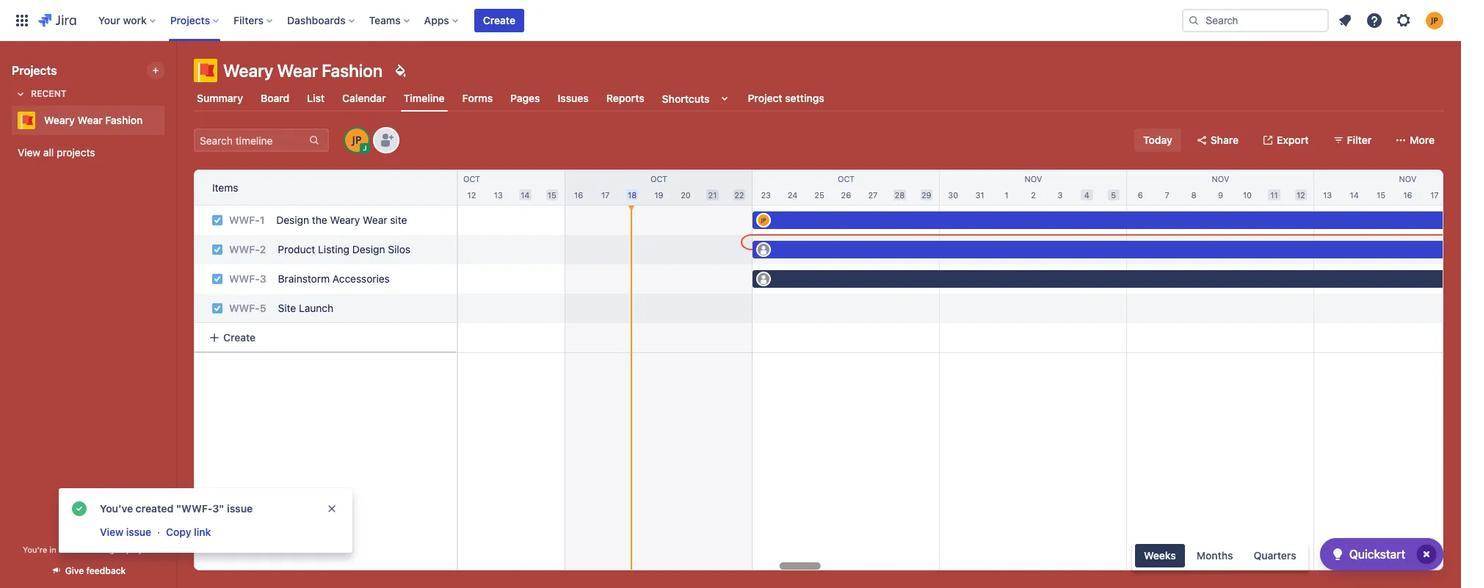 Task type: describe. For each thing, give the bounding box(es) containing it.
8
[[1192, 190, 1197, 200]]

Search field
[[1183, 8, 1329, 32]]

your profile and settings image
[[1426, 11, 1444, 29]]

calendar
[[342, 92, 386, 104]]

1 17 from the left
[[601, 190, 610, 200]]

teams button
[[365, 8, 416, 32]]

work
[[123, 14, 147, 26]]

you're in a team-managed project
[[23, 545, 153, 555]]

today
[[1144, 134, 1173, 146]]

link
[[194, 526, 211, 538]]

2 12 from the left
[[1297, 190, 1306, 200]]

9
[[1219, 190, 1224, 200]]

the
[[312, 214, 327, 226]]

give feedback button
[[42, 559, 135, 583]]

board
[[261, 92, 290, 104]]

1 horizontal spatial 1
[[1005, 190, 1009, 200]]

wwf- for 1
[[229, 214, 260, 226]]

1 15 from the left
[[548, 190, 557, 200]]

appswitcher icon image
[[13, 11, 31, 29]]

view issue link
[[98, 524, 153, 541]]

project
[[126, 545, 153, 555]]

pages
[[511, 92, 540, 104]]

set background color image
[[392, 62, 409, 79]]

recent
[[31, 88, 67, 99]]

brainstorm accessories
[[278, 273, 390, 285]]

view for view all projects
[[18, 146, 41, 159]]

wwf-5
[[229, 302, 266, 314]]

0 horizontal spatial create button
[[200, 324, 452, 351]]

oct for 17
[[651, 174, 668, 184]]

22
[[735, 190, 744, 200]]

1 vertical spatial projects
[[12, 64, 57, 77]]

quickstart button
[[1320, 538, 1444, 571]]

23
[[761, 190, 771, 200]]

1 horizontal spatial wear
[[277, 60, 318, 81]]

all
[[43, 146, 54, 159]]

0 horizontal spatial create
[[223, 331, 256, 343]]

teams
[[369, 14, 401, 26]]

11
[[1271, 190, 1278, 200]]

add to starred image
[[160, 112, 178, 129]]

1 13 from the left
[[494, 190, 503, 200]]

1 16 from the left
[[574, 190, 583, 200]]

2 15 from the left
[[1377, 190, 1386, 200]]

2 14 from the left
[[1350, 190, 1359, 200]]

shortcuts
[[662, 92, 710, 105]]

give
[[65, 566, 84, 577]]

give feedback
[[65, 566, 126, 577]]

27
[[868, 190, 878, 200]]

project settings
[[748, 92, 825, 104]]

projects button
[[166, 8, 225, 32]]

created
[[136, 502, 174, 515]]

items
[[212, 181, 238, 194]]

create button inside primary element
[[474, 8, 524, 32]]

primary element
[[9, 0, 1183, 41]]

weeks button
[[1136, 544, 1185, 568]]

your
[[98, 14, 120, 26]]

notifications image
[[1337, 11, 1354, 29]]

wear inside weary wear fashion link
[[78, 114, 103, 126]]

add people image
[[378, 131, 395, 149]]

silos
[[388, 243, 411, 256]]

months
[[1197, 549, 1234, 562]]

24
[[788, 190, 798, 200]]

wwf-1 link
[[229, 214, 265, 226]]

wwf-5 link
[[229, 302, 266, 314]]

0 horizontal spatial 2
[[202, 190, 207, 200]]

view for view issue
[[100, 526, 123, 538]]

2 horizontal spatial 2
[[1031, 190, 1036, 200]]

site
[[278, 302, 296, 314]]

copy link
[[166, 526, 211, 538]]

site launch
[[278, 302, 334, 314]]

brainstorm
[[278, 273, 330, 285]]

you're
[[23, 545, 47, 555]]

1 vertical spatial weary
[[44, 114, 75, 126]]

you've
[[100, 502, 133, 515]]

accessories
[[333, 273, 390, 285]]

sidebar navigation image
[[160, 59, 192, 88]]

wwf-1
[[229, 214, 265, 226]]

help image
[[1366, 11, 1384, 29]]

team-
[[65, 545, 88, 555]]

board link
[[258, 85, 292, 112]]

managed
[[88, 545, 124, 555]]

quarters button
[[1245, 544, 1306, 568]]

Search timeline text field
[[195, 130, 307, 151]]

forms
[[462, 92, 493, 104]]

more button
[[1387, 129, 1444, 152]]

banner containing your work
[[0, 0, 1462, 41]]

0 horizontal spatial weary wear fashion
[[44, 114, 143, 126]]

search image
[[1188, 14, 1200, 26]]

settings image
[[1396, 11, 1413, 29]]

21
[[708, 190, 717, 200]]

task image for wwf-5
[[212, 303, 223, 314]]

18
[[628, 190, 637, 200]]

1 horizontal spatial 3
[[260, 273, 266, 285]]

2 13 from the left
[[1324, 190, 1333, 200]]

1 vertical spatial issue
[[126, 526, 151, 538]]

export
[[1277, 134, 1309, 146]]

you've created "wwf-3" issue
[[100, 502, 253, 515]]

apps button
[[420, 8, 464, 32]]

2 vertical spatial weary
[[330, 214, 360, 226]]

apps
[[424, 14, 449, 26]]

create inside primary element
[[483, 14, 516, 26]]

list
[[307, 92, 325, 104]]

success image
[[71, 500, 88, 518]]

4
[[1085, 190, 1090, 200]]

issues
[[558, 92, 589, 104]]

more
[[1410, 134, 1435, 146]]

7
[[1165, 190, 1170, 200]]

30
[[948, 190, 959, 200]]

oct for 24
[[838, 174, 855, 184]]

0 horizontal spatial 3
[[229, 190, 234, 200]]



Task type: vqa. For each thing, say whether or not it's contained in the screenshot.


Task type: locate. For each thing, give the bounding box(es) containing it.
0 horizontal spatial 15
[[548, 190, 557, 200]]

months button
[[1188, 544, 1242, 568]]

dashboards
[[287, 14, 346, 26]]

filter button
[[1324, 129, 1381, 152]]

2 horizontal spatial nov
[[1400, 174, 1417, 184]]

launch
[[299, 302, 334, 314]]

design up accessories
[[352, 243, 385, 256]]

0 horizontal spatial weary
[[44, 114, 75, 126]]

filters button
[[229, 8, 278, 32]]

0 horizontal spatial 13
[[494, 190, 503, 200]]

1 vertical spatial create
[[223, 331, 256, 343]]

projects inside dropdown button
[[170, 14, 210, 26]]

share
[[1211, 134, 1239, 146]]

3"
[[213, 502, 224, 515]]

create button down launch
[[200, 324, 452, 351]]

0 vertical spatial 1
[[1005, 190, 1009, 200]]

reports
[[607, 92, 645, 104]]

task image left the wwf-5 link
[[212, 303, 223, 314]]

dismiss image
[[326, 503, 338, 515]]

task image
[[212, 244, 223, 256], [212, 273, 223, 285], [212, 303, 223, 314]]

nov for 9
[[1212, 174, 1230, 184]]

1 14 from the left
[[521, 190, 530, 200]]

wear up view all projects link at top
[[78, 114, 103, 126]]

design
[[276, 214, 309, 226], [352, 243, 385, 256]]

nov for 16
[[1400, 174, 1417, 184]]

3 up 'wwf-1'
[[229, 190, 234, 200]]

2 oct from the left
[[463, 174, 480, 184]]

summary link
[[194, 85, 246, 112]]

projects up recent
[[12, 64, 57, 77]]

2 wwf- from the top
[[229, 243, 260, 256]]

project
[[748, 92, 783, 104]]

1 horizontal spatial weary
[[223, 60, 273, 81]]

share button
[[1188, 129, 1248, 152]]

shortcuts button
[[659, 85, 736, 112]]

1 horizontal spatial 13
[[1324, 190, 1333, 200]]

16 down "more" button
[[1404, 190, 1413, 200]]

product listing design silos
[[278, 243, 411, 256]]

2 horizontal spatial weary
[[330, 214, 360, 226]]

a
[[59, 545, 63, 555]]

0 horizontal spatial nov
[[1025, 174, 1043, 184]]

3 nov from the left
[[1400, 174, 1417, 184]]

14
[[521, 190, 530, 200], [1350, 190, 1359, 200]]

dismiss quickstart image
[[1415, 543, 1439, 566]]

issue up project
[[126, 526, 151, 538]]

3 left 4
[[1058, 190, 1063, 200]]

1 vertical spatial weary wear fashion
[[44, 114, 143, 126]]

filter
[[1348, 134, 1372, 146]]

wwf- down the wwf-2
[[229, 273, 260, 285]]

wear up "list"
[[277, 60, 318, 81]]

2 up wwf-3
[[260, 243, 266, 256]]

task image
[[212, 214, 223, 226]]

3
[[229, 190, 234, 200], [1058, 190, 1063, 200], [260, 273, 266, 285]]

1 horizontal spatial weary wear fashion
[[223, 60, 383, 81]]

projects right work at the left top of page
[[170, 14, 210, 26]]

1 horizontal spatial nov
[[1212, 174, 1230, 184]]

design the weary wear site
[[276, 214, 407, 226]]

3 wwf- from the top
[[229, 273, 260, 285]]

wwf- down wwf-1 "link"
[[229, 243, 260, 256]]

0 vertical spatial 5
[[1112, 190, 1117, 200]]

wwf- down wwf-3
[[229, 302, 260, 314]]

1 horizontal spatial 2
[[260, 243, 266, 256]]

0 vertical spatial wear
[[277, 60, 318, 81]]

3 oct from the left
[[651, 174, 668, 184]]

0 horizontal spatial wear
[[78, 114, 103, 126]]

design left the
[[276, 214, 309, 226]]

quarters
[[1254, 549, 1297, 562]]

1 horizontal spatial create button
[[474, 8, 524, 32]]

pages link
[[508, 85, 543, 112]]

create button right apps popup button at the top of the page
[[474, 8, 524, 32]]

product
[[278, 243, 315, 256]]

1 horizontal spatial 5
[[1112, 190, 1117, 200]]

wwf-2
[[229, 243, 266, 256]]

1 vertical spatial task image
[[212, 273, 223, 285]]

weary wear fashion link
[[12, 106, 159, 135]]

calendar link
[[339, 85, 389, 112]]

5 right 4
[[1112, 190, 1117, 200]]

1 horizontal spatial design
[[352, 243, 385, 256]]

17 down more
[[1431, 190, 1439, 200]]

view issue
[[100, 526, 151, 538]]

1 horizontal spatial 12
[[1297, 190, 1306, 200]]

10
[[1243, 190, 1252, 200]]

12
[[468, 190, 476, 200], [1297, 190, 1306, 200]]

task image for wwf-3
[[212, 273, 223, 285]]

0 horizontal spatial 17
[[601, 190, 610, 200]]

weary wear fashion
[[223, 60, 383, 81], [44, 114, 143, 126]]

19
[[655, 190, 664, 200]]

31
[[976, 190, 985, 200]]

1 12 from the left
[[468, 190, 476, 200]]

0 horizontal spatial projects
[[12, 64, 57, 77]]

17 left 18
[[601, 190, 610, 200]]

1 horizontal spatial projects
[[170, 14, 210, 26]]

task image for wwf-2
[[212, 244, 223, 256]]

forms link
[[460, 85, 496, 112]]

create button
[[474, 8, 524, 32], [200, 324, 452, 351]]

3 task image from the top
[[212, 303, 223, 314]]

listing
[[318, 243, 350, 256]]

weary
[[223, 60, 273, 81], [44, 114, 75, 126], [330, 214, 360, 226]]

issue
[[227, 502, 253, 515], [126, 526, 151, 538]]

in
[[50, 545, 56, 555]]

view left all
[[18, 146, 41, 159]]

wwf-3 link
[[229, 273, 266, 285]]

0 vertical spatial fashion
[[322, 60, 383, 81]]

wwf-2 link
[[229, 243, 266, 256]]

reports link
[[604, 85, 648, 112]]

28
[[895, 190, 905, 200]]

1 vertical spatial create button
[[200, 324, 452, 351]]

wear left site
[[363, 214, 387, 226]]

feedback
[[86, 566, 126, 577]]

projects
[[57, 146, 95, 159]]

copy link button
[[165, 524, 212, 541]]

create
[[483, 14, 516, 26], [223, 331, 256, 343]]

25
[[815, 190, 825, 200]]

3 up wwf-5
[[260, 273, 266, 285]]

0 horizontal spatial issue
[[126, 526, 151, 538]]

1 vertical spatial wear
[[78, 114, 103, 126]]

1 vertical spatial 1
[[260, 214, 265, 226]]

0 horizontal spatial fashion
[[105, 114, 143, 126]]

1 task image from the top
[[212, 244, 223, 256]]

1 vertical spatial view
[[100, 526, 123, 538]]

1 horizontal spatial view
[[100, 526, 123, 538]]

wwf- for 5
[[229, 302, 260, 314]]

collapse recent projects image
[[12, 85, 29, 103]]

0 vertical spatial view
[[18, 146, 41, 159]]

0 vertical spatial design
[[276, 214, 309, 226]]

check image
[[1329, 546, 1347, 563]]

0 vertical spatial create
[[483, 14, 516, 26]]

nov for 2
[[1025, 174, 1043, 184]]

your work
[[98, 14, 147, 26]]

1 right 31
[[1005, 190, 1009, 200]]

5
[[1112, 190, 1117, 200], [260, 302, 266, 314]]

export button
[[1254, 129, 1318, 152]]

quickstart
[[1350, 548, 1406, 561]]

1 up the wwf-2
[[260, 214, 265, 226]]

2 horizontal spatial wear
[[363, 214, 387, 226]]

fashion
[[322, 60, 383, 81], [105, 114, 143, 126]]

2 vertical spatial wear
[[363, 214, 387, 226]]

0 horizontal spatial design
[[276, 214, 309, 226]]

tab list
[[185, 85, 1453, 112]]

fashion up calendar
[[322, 60, 383, 81]]

0 horizontal spatial 14
[[521, 190, 530, 200]]

26
[[841, 190, 852, 200]]

0 vertical spatial weary
[[223, 60, 273, 81]]

1 horizontal spatial 16
[[1404, 190, 1413, 200]]

wwf-3
[[229, 273, 266, 285]]

oct for 3
[[276, 174, 293, 184]]

weary right the
[[330, 214, 360, 226]]

1 vertical spatial design
[[352, 243, 385, 256]]

1 horizontal spatial issue
[[227, 502, 253, 515]]

2 horizontal spatial 3
[[1058, 190, 1063, 200]]

james peterson image
[[345, 129, 369, 152]]

task image left wwf-3
[[212, 273, 223, 285]]

view up "managed" at the bottom left of the page
[[100, 526, 123, 538]]

17
[[601, 190, 610, 200], [1431, 190, 1439, 200]]

banner
[[0, 0, 1462, 41]]

1 horizontal spatial 15
[[1377, 190, 1386, 200]]

1 horizontal spatial 17
[[1431, 190, 1439, 200]]

settings
[[785, 92, 825, 104]]

filters
[[234, 14, 264, 26]]

0 vertical spatial weary wear fashion
[[223, 60, 383, 81]]

fashion left add to starred image
[[105, 114, 143, 126]]

site
[[390, 214, 407, 226]]

weeks
[[1144, 549, 1177, 562]]

2 17 from the left
[[1431, 190, 1439, 200]]

view all projects link
[[12, 140, 165, 166]]

1 vertical spatial fashion
[[105, 114, 143, 126]]

create project image
[[150, 65, 162, 76]]

1 horizontal spatial 14
[[1350, 190, 1359, 200]]

5 left site at the bottom
[[260, 302, 266, 314]]

16 left 18
[[574, 190, 583, 200]]

summary
[[197, 92, 243, 104]]

create right apps popup button at the top of the page
[[483, 14, 516, 26]]

create down wwf-5
[[223, 331, 256, 343]]

15
[[548, 190, 557, 200], [1377, 190, 1386, 200]]

13
[[494, 190, 503, 200], [1324, 190, 1333, 200]]

jira image
[[38, 11, 76, 29], [38, 11, 76, 29]]

2 16 from the left
[[1404, 190, 1413, 200]]

4 oct from the left
[[838, 174, 855, 184]]

list link
[[304, 85, 328, 112]]

0 vertical spatial projects
[[170, 14, 210, 26]]

2 task image from the top
[[212, 273, 223, 285]]

0 horizontal spatial 16
[[574, 190, 583, 200]]

weary wear fashion up view all projects link at top
[[44, 114, 143, 126]]

project settings link
[[745, 85, 828, 112]]

29
[[922, 190, 932, 200]]

issue right 3"
[[227, 502, 253, 515]]

1 nov from the left
[[1025, 174, 1043, 184]]

2 left items
[[202, 190, 207, 200]]

1 vertical spatial 5
[[260, 302, 266, 314]]

wwf- for 2
[[229, 243, 260, 256]]

weary up board
[[223, 60, 273, 81]]

wwf- for 3
[[229, 273, 260, 285]]

0 vertical spatial issue
[[227, 502, 253, 515]]

0 vertical spatial create button
[[474, 8, 524, 32]]

wwf- right task icon
[[229, 214, 260, 226]]

tab list containing timeline
[[185, 85, 1453, 112]]

1 horizontal spatial fashion
[[322, 60, 383, 81]]

"wwf-
[[176, 502, 213, 515]]

2 vertical spatial task image
[[212, 303, 223, 314]]

1 oct from the left
[[276, 174, 293, 184]]

4 wwf- from the top
[[229, 302, 260, 314]]

1
[[1005, 190, 1009, 200], [260, 214, 265, 226]]

oct for 13
[[463, 174, 480, 184]]

0 horizontal spatial view
[[18, 146, 41, 159]]

0 vertical spatial task image
[[212, 244, 223, 256]]

1 wwf- from the top
[[229, 214, 260, 226]]

2 nov from the left
[[1212, 174, 1230, 184]]

weary wear fashion up "list"
[[223, 60, 383, 81]]

view all projects
[[18, 146, 95, 159]]

0 horizontal spatial 1
[[260, 214, 265, 226]]

task image down task icon
[[212, 244, 223, 256]]

2
[[202, 190, 207, 200], [1031, 190, 1036, 200], [260, 243, 266, 256]]

1 horizontal spatial create
[[483, 14, 516, 26]]

2 left 4
[[1031, 190, 1036, 200]]

0 horizontal spatial 5
[[260, 302, 266, 314]]

weary down recent
[[44, 114, 75, 126]]

0 horizontal spatial 12
[[468, 190, 476, 200]]



